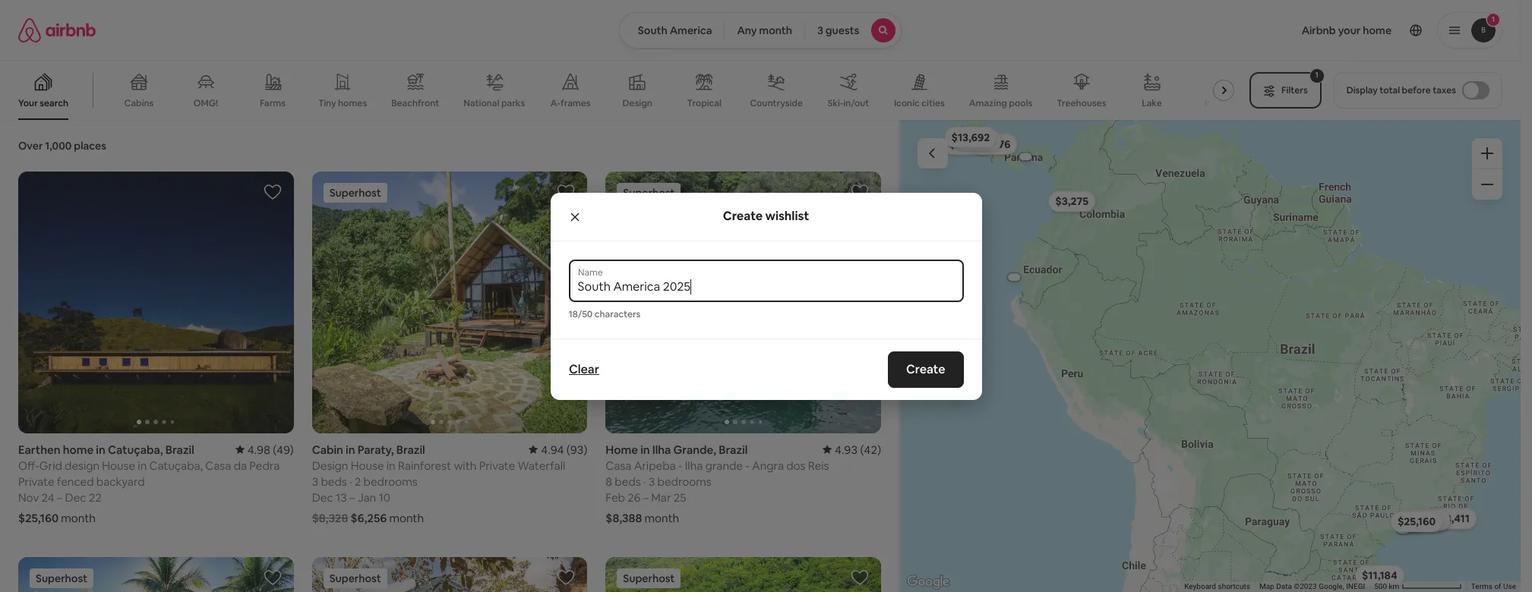 Task type: describe. For each thing, give the bounding box(es) containing it.
in down paraty,
[[387, 459, 396, 473]]

google map
showing 39 stays. region
[[900, 120, 1521, 593]]

26
[[628, 491, 641, 505]]

iconic cities
[[894, 97, 945, 109]]

earthen
[[18, 443, 60, 457]]

500 km
[[1375, 583, 1402, 591]]

cabin
[[312, 443, 343, 457]]

home
[[606, 443, 638, 457]]

waterfall
[[518, 459, 566, 473]]

home in ilha grande, brazil casa aripeba - ilha grande - angra dos reis 8 beds · 3 bedrooms feb 26 – mar 25 $8,388 month
[[606, 443, 829, 526]]

3 inside home in ilha grande, brazil casa aripeba - ilha grande - angra dos reis 8 beds · 3 bedrooms feb 26 – mar 25 $8,388 month
[[649, 475, 655, 489]]

beds inside cabin in paraty, brazil design house in rainforest with private waterfall 3 beds · 2 bedrooms dec 13 – jan 10 $8,328 $6,256 month
[[321, 475, 347, 489]]

homes
[[338, 97, 367, 109]]

display total before taxes button
[[1334, 72, 1503, 109]]

angra
[[752, 459, 784, 473]]

4.93 out of 5 average rating,  42 reviews image
[[823, 443, 881, 457]]

$11,184 button
[[1356, 566, 1405, 587]]

design inside cabin in paraty, brazil design house in rainforest with private waterfall 3 beds · 2 bedrooms dec 13 – jan 10 $8,328 $6,256 month
[[312, 459, 348, 473]]

3 inside cabin in paraty, brazil design house in rainforest with private waterfall 3 beds · 2 bedrooms dec 13 – jan 10 $8,328 $6,256 month
[[312, 475, 318, 489]]

amazing pools
[[969, 97, 1033, 109]]

clear
[[569, 361, 599, 377]]

$6,336
[[961, 133, 995, 147]]

amazing
[[969, 97, 1007, 109]]

13
[[336, 491, 347, 505]]

dec inside cabin in paraty, brazil design house in rainforest with private waterfall 3 beds · 2 bedrooms dec 13 – jan 10 $8,328 $6,256 month
[[312, 491, 333, 505]]

taxes
[[1433, 84, 1457, 97]]

guests
[[826, 24, 860, 37]]

ski-in/out
[[828, 97, 870, 109]]

$6,256 inside button
[[1404, 515, 1438, 529]]

18/50 characters
[[569, 308, 641, 320]]

iconic
[[894, 97, 920, 109]]

use
[[1504, 583, 1517, 591]]

national
[[464, 97, 500, 109]]

$6,548
[[1410, 514, 1444, 528]]

24
[[41, 491, 54, 505]]

· inside home in ilha grande, brazil casa aripeba - ilha grande - angra dos reis 8 beds · 3 bedrooms feb 26 – mar 25 $8,388 month
[[644, 475, 646, 489]]

cities
[[922, 97, 945, 109]]

jan
[[358, 491, 376, 505]]

south america button
[[619, 12, 725, 49]]

cabin in paraty, brazil design house in rainforest with private waterfall 3 beds · 2 bedrooms dec 13 – jan 10 $8,328 $6,256 month
[[312, 443, 566, 526]]

feb
[[606, 491, 625, 505]]

month inside button
[[759, 24, 793, 37]]

zoom out image
[[1482, 179, 1494, 191]]

25
[[674, 491, 687, 505]]

$6,256 button
[[1397, 511, 1445, 533]]

– inside earthen home in catuçaba, brazil off-grid design house in catuçaba, casa da pedra private fenced backyard nov 24 – dec 22 $25,160 month
[[57, 491, 63, 505]]

south
[[638, 24, 668, 37]]

your search
[[18, 97, 68, 109]]

km
[[1390, 583, 1400, 591]]

1
[[1316, 70, 1319, 80]]

create for create
[[907, 361, 946, 377]]

· inside cabin in paraty, brazil design house in rainforest with private waterfall 3 beds · 2 bedrooms dec 13 – jan 10 $8,328 $6,256 month
[[350, 475, 352, 489]]

frames
[[561, 97, 591, 109]]

omg!
[[194, 97, 218, 109]]

grid
[[39, 459, 62, 473]]

brazil for earthen home in catuçaba, brazil
[[165, 443, 194, 457]]

$25,160 button
[[1391, 512, 1443, 533]]

pedra
[[250, 459, 280, 473]]

$9,576
[[978, 138, 1011, 151]]

4.93 (42)
[[835, 443, 881, 457]]

bedrooms inside cabin in paraty, brazil design house in rainforest with private waterfall 3 beds · 2 bedrooms dec 13 – jan 10 $8,328 $6,256 month
[[364, 475, 418, 489]]

fenced
[[57, 475, 94, 489]]

tiny homes
[[318, 97, 367, 109]]

$4,795
[[1410, 513, 1443, 526]]

none text field inside name this wishlist dialog
[[578, 279, 955, 294]]

over 1,000 places
[[18, 139, 106, 153]]

$25,160 inside earthen home in catuçaba, brazil off-grid design house in catuçaba, casa da pedra private fenced backyard nov 24 – dec 22 $25,160 month
[[18, 511, 59, 526]]

bedrooms inside home in ilha grande, brazil casa aripeba - ilha grande - angra dos reis 8 beds · 3 bedrooms feb 26 – mar 25 $8,388 month
[[658, 475, 712, 489]]

private inside cabin in paraty, brazil design house in rainforest with private waterfall 3 beds · 2 bedrooms dec 13 – jan 10 $8,328 $6,256 month
[[479, 459, 515, 473]]

parks
[[501, 97, 525, 109]]

create for create wishlist
[[723, 208, 763, 224]]

map
[[1260, 583, 1275, 591]]

(93)
[[567, 443, 588, 457]]

0 vertical spatial catuçaba,
[[108, 443, 163, 457]]

4.98 out of 5 average rating,  49 reviews image
[[235, 443, 294, 457]]

4.94
[[541, 443, 564, 457]]

dec inside earthen home in catuçaba, brazil off-grid design house in catuçaba, casa da pedra private fenced backyard nov 24 – dec 22 $25,160 month
[[65, 491, 86, 505]]

google,
[[1319, 583, 1345, 591]]

(49)
[[273, 443, 294, 457]]

– inside home in ilha grande, brazil casa aripeba - ilha grande - angra dos reis 8 beds · 3 bedrooms feb 26 – mar 25 $8,388 month
[[643, 491, 649, 505]]

add to wishlist: earthen home in catuçaba, brazil image
[[263, 183, 282, 201]]

4.98
[[247, 443, 270, 457]]

private inside earthen home in catuçaba, brazil off-grid design house in catuçaba, casa da pedra private fenced backyard nov 24 – dec 22 $25,160 month
[[18, 475, 54, 489]]

$8,388 inside home in ilha grande, brazil casa aripeba - ilha grande - angra dos reis 8 beds · 3 bedrooms feb 26 – mar 25 $8,388 month
[[606, 511, 642, 526]]

$9,576 button
[[971, 134, 1018, 155]]

in/out
[[844, 97, 870, 109]]

treehouses
[[1057, 97, 1107, 109]]

10
[[379, 491, 390, 505]]

earthen home in catuçaba, brazil off-grid design house in catuçaba, casa da pedra private fenced backyard nov 24 – dec 22 $25,160 month
[[18, 443, 280, 526]]

wishlist
[[766, 208, 809, 224]]

any
[[737, 24, 757, 37]]

add to wishlist: home in florianópolis, brazil image
[[851, 569, 869, 587]]

2
[[355, 475, 361, 489]]

$4,795 button
[[1403, 509, 1450, 530]]

home
[[63, 443, 94, 457]]

$13,411 button
[[1428, 508, 1477, 530]]

casa inside earthen home in catuçaba, brazil off-grid design house in catuçaba, casa da pedra private fenced backyard nov 24 – dec 22 $25,160 month
[[205, 459, 231, 473]]

500 km button
[[1370, 582, 1467, 593]]

in right home
[[96, 443, 105, 457]]

display
[[1347, 84, 1378, 97]]

8
[[606, 475, 613, 489]]

beds inside home in ilha grande, brazil casa aripeba - ilha grande - angra dos reis 8 beds · 3 bedrooms feb 26 – mar 25 $8,388 month
[[615, 475, 641, 489]]

4.93
[[835, 443, 858, 457]]

$11,270
[[950, 138, 987, 151]]

lake
[[1142, 97, 1163, 109]]

house inside earthen home in catuçaba, brazil off-grid design house in catuçaba, casa da pedra private fenced backyard nov 24 – dec 22 $25,160 month
[[102, 459, 135, 473]]

$8,328
[[312, 511, 348, 526]]

4.98 (49)
[[247, 443, 294, 457]]

$13,411
[[1435, 512, 1470, 526]]

with
[[454, 459, 477, 473]]

$8,388 inside button
[[1410, 514, 1445, 528]]

$6,336 button
[[954, 130, 1002, 151]]

rooms
[[1205, 97, 1234, 109]]

keyboard shortcuts
[[1185, 583, 1251, 591]]

data
[[1277, 583, 1293, 591]]

group containing national parks
[[0, 61, 1241, 120]]

any month
[[737, 24, 793, 37]]

month inside home in ilha grande, brazil casa aripeba - ilha grande - angra dos reis 8 beds · 3 bedrooms feb 26 – mar 25 $8,388 month
[[645, 511, 679, 526]]

reis
[[808, 459, 829, 473]]



Task type: vqa. For each thing, say whether or not it's contained in the screenshot.
the right San
no



Task type: locate. For each thing, give the bounding box(es) containing it.
design down cabin
[[312, 459, 348, 473]]

catuçaba, left da at left
[[149, 459, 203, 473]]

1 horizontal spatial beds
[[615, 475, 641, 489]]

– right 24
[[57, 491, 63, 505]]

countryside
[[750, 97, 803, 109]]

1 vertical spatial catuçaba,
[[149, 459, 203, 473]]

1 house from the left
[[102, 459, 135, 473]]

none search field containing south america
[[619, 12, 902, 49]]

0 horizontal spatial casa
[[205, 459, 231, 473]]

-
[[678, 459, 683, 473], [746, 459, 750, 473]]

2 beds from the left
[[615, 475, 641, 489]]

month right any
[[759, 24, 793, 37]]

1 casa from the left
[[205, 459, 231, 473]]

1,000
[[45, 139, 72, 153]]

backyard
[[96, 475, 145, 489]]

brazil inside cabin in paraty, brazil design house in rainforest with private waterfall 3 beds · 2 bedrooms dec 13 – jan 10 $8,328 $6,256 month
[[396, 443, 425, 457]]

1 vertical spatial design
[[312, 459, 348, 473]]

(42)
[[861, 443, 881, 457]]

create button
[[888, 351, 964, 388]]

characters
[[595, 308, 641, 320]]

$6,256 inside cabin in paraty, brazil design house in rainforest with private waterfall 3 beds · 2 bedrooms dec 13 – jan 10 $8,328 $6,256 month
[[351, 511, 387, 526]]

0 horizontal spatial bedrooms
[[364, 475, 418, 489]]

3 brazil from the left
[[719, 443, 748, 457]]

– right 26
[[643, 491, 649, 505]]

22
[[89, 491, 102, 505]]

design inside group
[[623, 97, 653, 109]]

1 horizontal spatial design
[[623, 97, 653, 109]]

– inside cabin in paraty, brazil design house in rainforest with private waterfall 3 beds · 2 bedrooms dec 13 – jan 10 $8,328 $6,256 month
[[349, 491, 355, 505]]

in up backyard
[[138, 459, 147, 473]]

dec left the 13
[[312, 491, 333, 505]]

brazil inside home in ilha grande, brazil casa aripeba - ilha grande - angra dos reis 8 beds · 3 bedrooms feb 26 – mar 25 $8,388 month
[[719, 443, 748, 457]]

design
[[623, 97, 653, 109], [312, 459, 348, 473]]

terms
[[1472, 583, 1493, 591]]

0 vertical spatial design
[[623, 97, 653, 109]]

0 horizontal spatial private
[[18, 475, 54, 489]]

1 · from the left
[[350, 475, 352, 489]]

ilha up aripeba
[[653, 443, 671, 457]]

house inside cabin in paraty, brazil design house in rainforest with private waterfall 3 beds · 2 bedrooms dec 13 – jan 10 $8,328 $6,256 month
[[351, 459, 384, 473]]

0 horizontal spatial house
[[102, 459, 135, 473]]

0 horizontal spatial –
[[57, 491, 63, 505]]

beachfront
[[391, 97, 439, 109]]

create inside create button
[[907, 361, 946, 377]]

0 vertical spatial create
[[723, 208, 763, 224]]

2 horizontal spatial 3
[[818, 24, 824, 37]]

catuçaba, up backyard
[[108, 443, 163, 457]]

1 vertical spatial private
[[18, 475, 54, 489]]

display total before taxes
[[1347, 84, 1457, 97]]

- left the angra
[[746, 459, 750, 473]]

0 horizontal spatial dec
[[65, 491, 86, 505]]

add to wishlist: home in angra dos reis - ilha grande, brazil image
[[263, 569, 282, 587]]

cabins
[[124, 97, 154, 109]]

google image
[[904, 573, 954, 593]]

1 vertical spatial ilha
[[685, 459, 703, 473]]

1 horizontal spatial $25,160
[[1398, 515, 1436, 529]]

search
[[40, 97, 68, 109]]

$3,275
[[1056, 195, 1089, 208]]

0 horizontal spatial design
[[312, 459, 348, 473]]

dec down fenced
[[65, 491, 86, 505]]

$6,256
[[351, 511, 387, 526], [1404, 515, 1438, 529]]

brazil for home in ilha grande, brazil
[[719, 443, 748, 457]]

month down '22'
[[61, 511, 96, 526]]

1 horizontal spatial dec
[[312, 491, 333, 505]]

1 brazil from the left
[[165, 443, 194, 457]]

house down paraty,
[[351, 459, 384, 473]]

1 - from the left
[[678, 459, 683, 473]]

before
[[1402, 84, 1431, 97]]

0 horizontal spatial 3
[[312, 475, 318, 489]]

1 horizontal spatial create
[[907, 361, 946, 377]]

1 – from the left
[[57, 491, 63, 505]]

4.94 (93)
[[541, 443, 588, 457]]

rainforest
[[398, 459, 451, 473]]

- down grande,
[[678, 459, 683, 473]]

casa inside home in ilha grande, brazil casa aripeba - ilha grande - angra dos reis 8 beds · 3 bedrooms feb 26 – mar 25 $8,388 month
[[606, 459, 632, 473]]

2 house from the left
[[351, 459, 384, 473]]

nov
[[18, 491, 39, 505]]

None text field
[[578, 279, 955, 294]]

$3,275 button
[[1049, 191, 1096, 212]]

2 bedrooms from the left
[[658, 475, 712, 489]]

3 down cabin
[[312, 475, 318, 489]]

1 horizontal spatial ilha
[[685, 459, 703, 473]]

– right the 13
[[349, 491, 355, 505]]

design right frames
[[623, 97, 653, 109]]

1 vertical spatial create
[[907, 361, 946, 377]]

of
[[1495, 583, 1502, 591]]

2 casa from the left
[[606, 459, 632, 473]]

1 horizontal spatial –
[[349, 491, 355, 505]]

1 horizontal spatial house
[[351, 459, 384, 473]]

terms of use
[[1472, 583, 1517, 591]]

bedrooms up 10
[[364, 475, 418, 489]]

dos
[[787, 459, 806, 473]]

None search field
[[619, 12, 902, 49]]

in right cabin
[[346, 443, 355, 457]]

2 – from the left
[[349, 491, 355, 505]]

1 horizontal spatial -
[[746, 459, 750, 473]]

$8,388
[[606, 511, 642, 526], [1410, 514, 1445, 528]]

1 bedrooms from the left
[[364, 475, 418, 489]]

ilha down grande,
[[685, 459, 703, 473]]

keyboard
[[1185, 583, 1217, 591]]

0 horizontal spatial $25,160
[[18, 511, 59, 526]]

1 beds from the left
[[321, 475, 347, 489]]

mar
[[652, 491, 671, 505]]

2 · from the left
[[644, 475, 646, 489]]

0 horizontal spatial ·
[[350, 475, 352, 489]]

3 down aripeba
[[649, 475, 655, 489]]

bedrooms up 25
[[658, 475, 712, 489]]

brazil inside earthen home in catuçaba, brazil off-grid design house in catuçaba, casa da pedra private fenced backyard nov 24 – dec 22 $25,160 month
[[165, 443, 194, 457]]

zoom in image
[[1482, 147, 1494, 160]]

beds
[[321, 475, 347, 489], [615, 475, 641, 489]]

add to wishlist: home in ilha grande, brazil image
[[851, 183, 869, 201]]

ilha
[[653, 443, 671, 457], [685, 459, 703, 473]]

0 horizontal spatial beds
[[321, 475, 347, 489]]

add to wishlist: cabin in paraty, brazil image
[[557, 183, 576, 201]]

2 horizontal spatial brazil
[[719, 443, 748, 457]]

1 horizontal spatial 3
[[649, 475, 655, 489]]

in inside home in ilha grande, brazil casa aripeba - ilha grande - angra dos reis 8 beds · 3 bedrooms feb 26 – mar 25 $8,388 month
[[641, 443, 650, 457]]

farms
[[260, 97, 286, 109]]

· down aripeba
[[644, 475, 646, 489]]

group
[[0, 61, 1241, 120], [18, 172, 294, 434], [312, 172, 588, 434], [606, 172, 1157, 434], [18, 557, 294, 593], [312, 557, 588, 593], [606, 557, 881, 593]]

in up aripeba
[[641, 443, 650, 457]]

over
[[18, 139, 43, 153]]

dec
[[65, 491, 86, 505], [312, 491, 333, 505]]

beds up the 13
[[321, 475, 347, 489]]

total
[[1380, 84, 1401, 97]]

create wishlist
[[723, 208, 809, 224]]

pools
[[1009, 97, 1033, 109]]

casa down home
[[606, 459, 632, 473]]

©2023
[[1294, 583, 1317, 591]]

1 horizontal spatial $6,256
[[1404, 515, 1438, 529]]

grande
[[706, 459, 743, 473]]

keyboard shortcuts button
[[1185, 582, 1251, 593]]

clear button
[[561, 354, 607, 385]]

0 horizontal spatial brazil
[[165, 443, 194, 457]]

1 horizontal spatial casa
[[606, 459, 632, 473]]

2 horizontal spatial –
[[643, 491, 649, 505]]

bedrooms
[[364, 475, 418, 489], [658, 475, 712, 489]]

name this wishlist dialog
[[551, 193, 982, 400]]

month down 10
[[389, 511, 424, 526]]

month inside cabin in paraty, brazil design house in rainforest with private waterfall 3 beds · 2 bedrooms dec 13 – jan 10 $8,328 $6,256 month
[[389, 511, 424, 526]]

design
[[65, 459, 100, 473]]

2 dec from the left
[[312, 491, 333, 505]]

$25,160
[[18, 511, 59, 526], [1398, 515, 1436, 529]]

$25,160 inside button
[[1398, 515, 1436, 529]]

ski-
[[828, 97, 844, 109]]

month
[[759, 24, 793, 37], [61, 511, 96, 526], [389, 511, 424, 526], [645, 511, 679, 526]]

0 horizontal spatial ilha
[[653, 443, 671, 457]]

a-
[[551, 97, 561, 109]]

south america
[[638, 24, 712, 37]]

0 horizontal spatial create
[[723, 208, 763, 224]]

a-frames
[[551, 97, 591, 109]]

1 horizontal spatial private
[[479, 459, 515, 473]]

0 horizontal spatial $8,388
[[606, 511, 642, 526]]

4.94 out of 5 average rating,  93 reviews image
[[529, 443, 588, 457]]

3 inside button
[[818, 24, 824, 37]]

in
[[96, 443, 105, 457], [346, 443, 355, 457], [641, 443, 650, 457], [138, 459, 147, 473], [387, 459, 396, 473]]

shortcuts
[[1218, 583, 1251, 591]]

2 brazil from the left
[[396, 443, 425, 457]]

1 dec from the left
[[65, 491, 86, 505]]

1 horizontal spatial ·
[[644, 475, 646, 489]]

tropical
[[687, 97, 722, 109]]

0 vertical spatial private
[[479, 459, 515, 473]]

private right the with at bottom left
[[479, 459, 515, 473]]

da
[[234, 459, 247, 473]]

your
[[18, 97, 38, 109]]

· left 2 at the bottom of the page
[[350, 475, 352, 489]]

0 horizontal spatial -
[[678, 459, 683, 473]]

0 horizontal spatial $6,256
[[351, 511, 387, 526]]

month inside earthen home in catuçaba, brazil off-grid design house in catuçaba, casa da pedra private fenced backyard nov 24 – dec 22 $25,160 month
[[61, 511, 96, 526]]

house up backyard
[[102, 459, 135, 473]]

1 horizontal spatial brazil
[[396, 443, 425, 457]]

national parks
[[464, 97, 525, 109]]

1 horizontal spatial bedrooms
[[658, 475, 712, 489]]

1 horizontal spatial $8,388
[[1410, 514, 1445, 528]]

paraty,
[[358, 443, 394, 457]]

private down off-
[[18, 475, 54, 489]]

profile element
[[920, 0, 1503, 61]]

month down mar
[[645, 511, 679, 526]]

3 guests
[[818, 24, 860, 37]]

add to wishlist: villa in monteverde, costa rica image
[[557, 569, 576, 587]]

3 left guests
[[818, 24, 824, 37]]

3 – from the left
[[643, 491, 649, 505]]

inegi
[[1347, 583, 1366, 591]]

0 vertical spatial ilha
[[653, 443, 671, 457]]

2 - from the left
[[746, 459, 750, 473]]

casa left da at left
[[205, 459, 231, 473]]

beds up 26
[[615, 475, 641, 489]]

$11,270 button
[[943, 134, 994, 155]]



